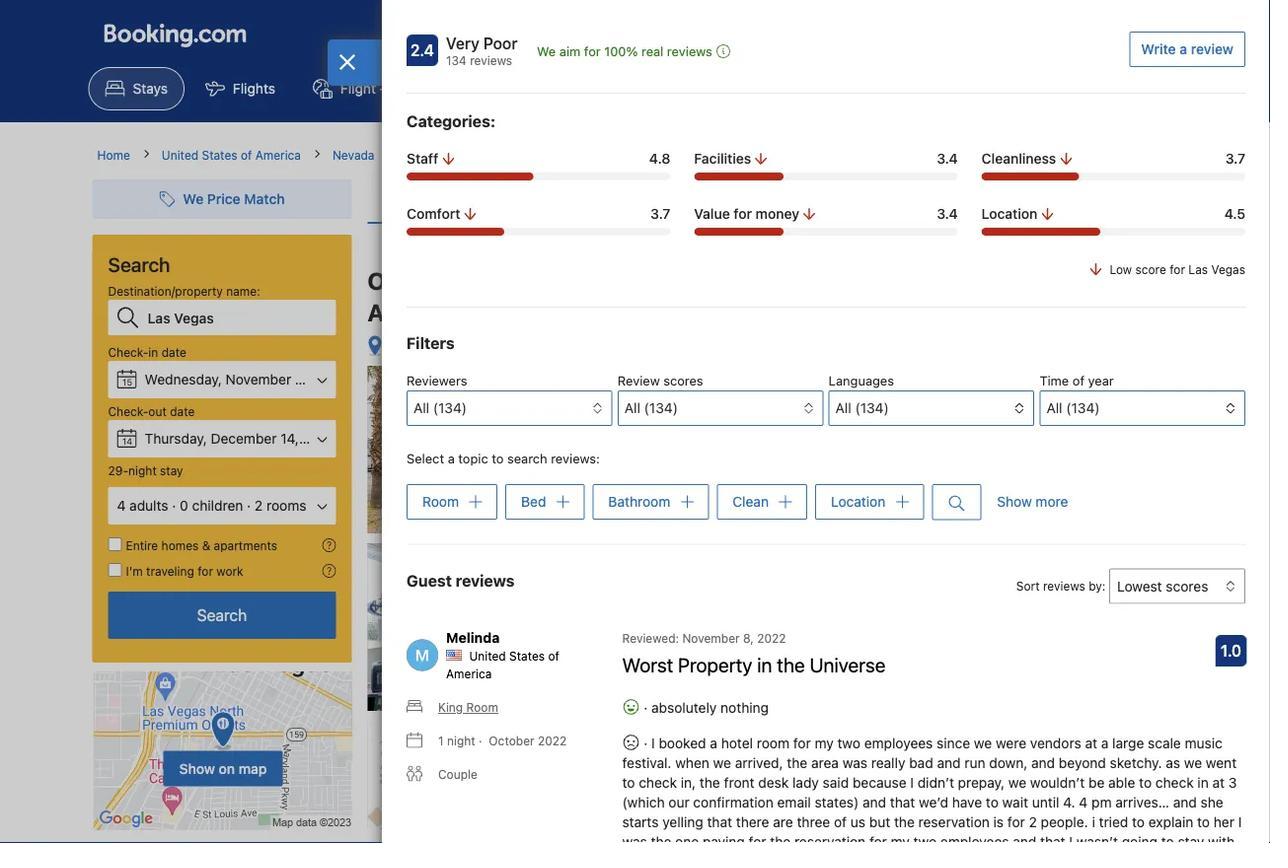 Task type: vqa. For each thing, say whether or not it's contained in the screenshot.
second "grid" from right
no



Task type: describe. For each thing, give the bounding box(es) containing it.
oyo gateway motel las vegas north strip fremont st area (hotel) (usa) deals
[[495, 148, 938, 162]]

entire homes & apartments
[[126, 539, 277, 553]]

value for money
[[694, 206, 800, 222]]

guest for guest reviews (134)
[[905, 189, 943, 205]]

on
[[219, 761, 235, 777]]

filters
[[407, 334, 455, 353]]

clean
[[733, 494, 769, 510]]

for down the rules at the right of the page
[[734, 206, 752, 222]]

states inside united states of america link
[[202, 148, 237, 162]]

wednesday, november 15, 2023
[[145, 372, 350, 388]]

november for 8,
[[682, 631, 740, 645]]

a for review
[[1180, 41, 1187, 57]]

thursday,
[[145, 431, 207, 447]]

booking.com image
[[104, 24, 246, 47]]

2.4 for rated very poor element to the bottom
[[1131, 395, 1154, 414]]

universe
[[810, 653, 886, 676]]

3.7 for cleanliness
[[1226, 151, 1246, 167]]

las up overview
[[406, 148, 426, 162]]

vegas down review categories element
[[429, 148, 463, 162]]

motel for oyo gateway motel las vegas north strip fremont st area
[[525, 267, 587, 295]]

gateway for oyo gateway motel las vegas north strip fremont st area (hotel) (usa) deals
[[523, 148, 571, 162]]

928 las vegas blvd. s., las vegas, nv 89101, united states of america
[[386, 338, 844, 354]]

homes
[[161, 539, 199, 553]]

scored 1.0 element
[[1215, 635, 1247, 667]]

vegas for oyo gateway motel las vegas north strip fremont st area (hotel) (usa) deals
[[632, 148, 666, 162]]

december
[[211, 431, 277, 447]]

entire
[[126, 539, 158, 553]]

we
[[537, 44, 556, 59]]

very for rated very poor element to the bottom
[[1047, 388, 1081, 407]]

i'm traveling for work
[[126, 565, 243, 578]]

flight + hotel link
[[296, 67, 443, 111]]

airport taxis link
[[716, 67, 855, 111]]

(134) for languages
[[855, 400, 889, 416]]

2.4 for the left rated very poor element
[[411, 41, 434, 60]]

categories:
[[407, 112, 496, 131]]

absolutely
[[651, 700, 717, 716]]

4 adults · 0 children · 2 rooms
[[117, 498, 306, 514]]

reviews inside button
[[667, 44, 712, 59]]

topic
[[458, 452, 488, 466]]

0 vertical spatial 2022
[[757, 631, 786, 645]]

search inside button
[[197, 606, 247, 625]]

sort reviews by:
[[1016, 580, 1106, 593]]

guest reviews
[[407, 571, 515, 590]]

rules
[[725, 189, 757, 205]]

3.4 for value for money
[[937, 206, 958, 222]]

check- for in
[[108, 345, 148, 359]]

click to open map view image
[[368, 335, 382, 358]]

reviews down year
[[1076, 408, 1119, 422]]

location 4.5 meter
[[982, 228, 1246, 236]]

all (134) button for languages
[[829, 391, 1034, 426]]

2 vertical spatial america
[[446, 667, 492, 681]]

stays link
[[88, 67, 184, 111]]

deals
[[907, 148, 938, 162]]

vegas left "blvd."
[[441, 338, 480, 354]]

las vegas
[[406, 148, 463, 162]]

strip for oyo gateway motel las vegas north strip fremont st area (hotel) (usa) deals
[[705, 148, 731, 162]]

year
[[1088, 374, 1114, 388]]

· left "0"
[[172, 498, 176, 514]]

house
[[681, 189, 722, 205]]

· absolutely nothing
[[640, 700, 769, 716]]

info
[[474, 189, 498, 205]]

write
[[1141, 41, 1176, 57]]

guest reviews (134) link
[[889, 172, 1048, 223]]

las right s.,
[[540, 338, 562, 354]]

29-night stay
[[108, 464, 183, 478]]

scored 2.4 element for the left rated very poor element
[[407, 35, 438, 66]]

rooms
[[266, 498, 306, 514]]

overview link
[[368, 172, 459, 223]]

by:
[[1089, 580, 1106, 593]]

very poor 134 reviews for rated very poor element to the bottom
[[1047, 388, 1119, 422]]

value for money 3.4 meter
[[694, 228, 958, 236]]

hotel
[[392, 80, 426, 97]]

attractions
[[626, 80, 696, 97]]

cleanliness 3.7 meter
[[982, 173, 1246, 181]]

info & prices
[[474, 189, 555, 205]]

check- for out
[[108, 405, 148, 418]]

comfort
[[407, 206, 460, 222]]

bed
[[521, 494, 546, 510]]

north for oyo gateway motel las vegas north strip fremont st area
[[709, 267, 772, 295]]

reviews up melinda
[[456, 571, 515, 590]]

& inside search section
[[202, 539, 210, 553]]

las inside 'oyo gateway motel las vegas north strip fremont st area'
[[592, 267, 631, 295]]

nevada
[[333, 148, 375, 162]]

st for oyo gateway motel las vegas north strip fremont st area
[[933, 267, 957, 295]]

sort
[[1016, 580, 1040, 593]]

las right 928
[[415, 338, 437, 354]]

show for show more
[[997, 494, 1032, 510]]

s.,
[[519, 338, 536, 354]]

november for 15,
[[226, 372, 291, 388]]

home link
[[97, 146, 130, 164]]

worst
[[622, 653, 673, 676]]

reviews:
[[551, 452, 600, 466]]

night for 29-
[[128, 464, 157, 478]]

29-
[[108, 464, 128, 478]]

reviewed:
[[622, 631, 679, 645]]

for for i'm traveling for work
[[198, 565, 213, 578]]

king
[[438, 701, 463, 715]]

children
[[192, 498, 243, 514]]

flight
[[340, 80, 376, 97]]

date for check-out date
[[170, 405, 195, 418]]

check-in date
[[108, 345, 186, 359]]

prices
[[516, 189, 555, 205]]

time of year
[[1040, 374, 1114, 388]]

reviews left by:
[[1043, 580, 1085, 593]]

+22 photos
[[1037, 766, 1132, 786]]

bathroom
[[608, 494, 670, 510]]

facilities 3.4 meter
[[694, 173, 958, 181]]

flights link
[[188, 67, 292, 111]]

for for we aim for 100% real reviews
[[584, 44, 601, 59]]

the
[[777, 653, 805, 676]]

0 horizontal spatial 2022
[[538, 735, 567, 748]]

0 vertical spatial location
[[982, 206, 1038, 222]]

we aim for 100% real reviews
[[537, 44, 712, 59]]

0 vertical spatial united
[[162, 148, 198, 162]]

3.7 for comfort
[[651, 206, 670, 222]]

all for review scores
[[625, 400, 640, 416]]

house rules
[[681, 189, 757, 205]]

4.5
[[1225, 206, 1246, 222]]

0
[[180, 498, 188, 514]]

couple
[[438, 768, 478, 782]]

st for oyo gateway motel las vegas north strip fremont st area (hotel) (usa) deals
[[784, 148, 796, 162]]

15
[[122, 377, 132, 387]]

select
[[407, 452, 444, 466]]

1 horizontal spatial united
[[469, 650, 506, 664]]

real
[[642, 44, 664, 59]]

strip for oyo gateway motel las vegas north strip fremont st area
[[777, 267, 831, 295]]

928
[[386, 338, 411, 354]]

0 vertical spatial united states of america
[[162, 148, 301, 162]]

attractions link
[[581, 67, 712, 111]]

1 horizontal spatial 134
[[1053, 408, 1073, 422]]

destination/property name:
[[108, 284, 260, 298]]

reviews up car
[[470, 53, 512, 67]]

100%
[[604, 44, 638, 59]]

blvd.
[[484, 338, 516, 354]]

write a review button
[[1129, 32, 1246, 67]]

· down absolutely
[[640, 736, 651, 752]]

reviewed: november 8, 2022
[[622, 631, 786, 645]]

nv
[[612, 338, 632, 354]]

+22
[[1037, 766, 1070, 786]]

rentals
[[517, 80, 561, 97]]

low
[[1110, 263, 1132, 276]]

night for 1
[[447, 735, 475, 748]]

(134) down cleanliness at right
[[998, 189, 1032, 205]]

(134) for review scores
[[644, 400, 678, 416]]

1 vertical spatial location
[[831, 494, 886, 510]]



Task type: locate. For each thing, give the bounding box(es) containing it.
· left october
[[479, 735, 482, 748]]

north down value for money
[[709, 267, 772, 295]]

2 horizontal spatial states
[[727, 338, 768, 354]]

for left work
[[198, 565, 213, 578]]

1 check- from the top
[[108, 345, 148, 359]]

area up the facilities 3.4 meter
[[799, 148, 825, 162]]

area for oyo gateway motel las vegas north strip fremont st area
[[368, 299, 420, 327]]

strip up house rules at the right top
[[705, 148, 731, 162]]

rated very poor element
[[446, 32, 518, 55], [929, 386, 1119, 410]]

0 horizontal spatial 134
[[446, 53, 467, 67]]

map
[[239, 761, 267, 777]]

very for the left rated very poor element
[[446, 34, 479, 53]]

las right score
[[1189, 263, 1208, 276]]

all (134) button down scores
[[618, 391, 823, 426]]

0 horizontal spatial rated very poor element
[[446, 32, 518, 55]]

oyo up the staff 4.8 "meter"
[[495, 148, 520, 162]]

0 horizontal spatial search
[[108, 253, 170, 276]]

thursday, december 14, 2023
[[145, 431, 336, 447]]

united down melinda
[[469, 650, 506, 664]]

0 horizontal spatial 2.4
[[411, 41, 434, 60]]

vegas up 89101,
[[636, 267, 704, 295]]

airport taxis
[[761, 80, 838, 97]]

area for oyo gateway motel las vegas north strip fremont st area (hotel) (usa) deals
[[799, 148, 825, 162]]

(134) down reviewers on the left top
[[433, 400, 467, 416]]

+
[[380, 80, 388, 97]]

america up languages
[[788, 338, 840, 354]]

1 vertical spatial show
[[179, 761, 215, 777]]

0 horizontal spatial oyo
[[368, 267, 417, 295]]

work
[[216, 565, 243, 578]]

oyo gateway motel las vegas north strip fremont st area (hotel) (usa) deals link
[[495, 148, 938, 162]]

fremont inside 'oyo gateway motel las vegas north strip fremont st area'
[[836, 267, 928, 295]]

1 all from the left
[[414, 400, 429, 416]]

1 horizontal spatial &
[[502, 189, 512, 205]]

2022 right october
[[538, 735, 567, 748]]

1 horizontal spatial fremont
[[836, 267, 928, 295]]

1 horizontal spatial show
[[997, 494, 1032, 510]]

comfort 3.7 meter
[[407, 228, 670, 236]]

1 vertical spatial north
[[709, 267, 772, 295]]

1
[[438, 735, 444, 748]]

0 horizontal spatial poor
[[483, 34, 518, 53]]

all (134) button up the select a topic to search reviews:
[[407, 391, 612, 426]]

show for show on map
[[179, 761, 215, 777]]

1 horizontal spatial november
[[682, 631, 740, 645]]

1 vertical spatial a
[[448, 452, 455, 466]]

strip inside 'oyo gateway motel las vegas north strip fremont st area'
[[777, 267, 831, 295]]

2023 right 15,
[[317, 372, 350, 388]]

vegas inside 'oyo gateway motel las vegas north strip fremont st area'
[[636, 267, 704, 295]]

all for languages
[[836, 400, 851, 416]]

0 vertical spatial show
[[997, 494, 1032, 510]]

4
[[117, 498, 126, 514]]

15,
[[295, 372, 313, 388]]

89101,
[[635, 338, 677, 354]]

0 horizontal spatial america
[[255, 148, 301, 162]]

show inside button
[[997, 494, 1032, 510]]

scored 2.4 element up hotel
[[407, 35, 438, 66]]

very poor 134 reviews up car
[[446, 34, 518, 67]]

fremont for oyo gateway motel las vegas north strip fremont st area (hotel) (usa) deals
[[734, 148, 781, 162]]

2 3.4 from the top
[[937, 206, 958, 222]]

show left "more"
[[997, 494, 1032, 510]]

all down time
[[1047, 400, 1063, 416]]

gateway for oyo gateway motel las vegas north strip fremont st area
[[422, 267, 520, 295]]

1 horizontal spatial scored 2.4 element
[[1127, 389, 1158, 421]]

show left the on in the left of the page
[[179, 761, 215, 777]]

out
[[148, 405, 167, 418]]

1 horizontal spatial 3.7
[[1226, 151, 1246, 167]]

review categories element
[[407, 110, 496, 133]]

scored 2.4 element up scored 4.8 element
[[1127, 389, 1158, 421]]

all (134) button for reviewers
[[407, 391, 612, 426]]

staff
[[407, 151, 438, 167]]

4 adults · 0 children · 2 rooms button
[[108, 488, 336, 525]]

low score for las vegas
[[1110, 263, 1246, 276]]

st down guest reviews (134) link
[[933, 267, 957, 295]]

1 horizontal spatial guest
[[905, 189, 943, 205]]

check-out date
[[108, 405, 195, 418]]

check- up 15
[[108, 345, 148, 359]]

room right 'king'
[[466, 701, 498, 715]]

fremont up the rules at the right of the page
[[734, 148, 781, 162]]

gateway inside 'oyo gateway motel las vegas north strip fremont st area'
[[422, 267, 520, 295]]

search button
[[108, 592, 336, 640]]

november left 15,
[[226, 372, 291, 388]]

all for time of year
[[1047, 400, 1063, 416]]

0 vertical spatial 134
[[446, 53, 467, 67]]

2 check- from the top
[[108, 405, 148, 418]]

1 vertical spatial area
[[368, 299, 420, 327]]

fremont down value for money 3.4 meter
[[836, 267, 928, 295]]

oyo up 928
[[368, 267, 417, 295]]

very down time
[[1047, 388, 1081, 407]]

all (134) for reviewers
[[414, 400, 467, 416]]

very poor 134 reviews for the left rated very poor element
[[446, 34, 518, 67]]

0 horizontal spatial show
[[179, 761, 215, 777]]

scores
[[664, 374, 703, 388]]

1 vertical spatial room
[[466, 701, 498, 715]]

show more button
[[997, 485, 1068, 520]]

0 horizontal spatial st
[[784, 148, 796, 162]]

america up king room
[[446, 667, 492, 681]]

2 all (134) button from the left
[[618, 391, 823, 426]]

motel inside 'oyo gateway motel las vegas north strip fremont st area'
[[525, 267, 587, 295]]

all (134) button
[[407, 391, 612, 426], [618, 391, 823, 426], [829, 391, 1034, 426], [1040, 391, 1246, 426]]

0 vertical spatial date
[[162, 345, 186, 359]]

i'm
[[126, 565, 143, 578]]

worst property in the universe
[[622, 653, 886, 676]]

1 horizontal spatial search
[[197, 606, 247, 625]]

in
[[148, 345, 158, 359], [757, 653, 772, 676]]

all (134) for languages
[[836, 400, 889, 416]]

1 vertical spatial united
[[681, 338, 723, 354]]

united right the home
[[162, 148, 198, 162]]

0 vertical spatial fremont
[[734, 148, 781, 162]]

property
[[678, 653, 752, 676]]

1 night · october 2022
[[438, 735, 567, 748]]

review
[[618, 374, 660, 388]]

north for oyo gateway motel las vegas north strip fremont st area (hotel) (usa) deals
[[669, 148, 701, 162]]

for right score
[[1170, 263, 1185, 276]]

2.4 up scored 4.8 element
[[1131, 395, 1154, 414]]

all (134) button for time of year
[[1040, 391, 1246, 426]]

stay
[[160, 464, 183, 478]]

1 vertical spatial united states of america
[[446, 650, 560, 681]]

oyo gateway motel las vegas north strip fremont st area
[[368, 267, 957, 327]]

vegas down 4.5
[[1211, 263, 1246, 276]]

america down flights
[[255, 148, 301, 162]]

a right write
[[1180, 41, 1187, 57]]

vegas down attractions link
[[632, 148, 666, 162]]

(134) down languages
[[855, 400, 889, 416]]

3 all from the left
[[836, 400, 851, 416]]

home
[[97, 148, 130, 162]]

1 vertical spatial very poor 134 reviews
[[1047, 388, 1119, 422]]

3.7 left value
[[651, 206, 670, 222]]

0 vertical spatial 3.7
[[1226, 151, 1246, 167]]

vegas for oyo gateway motel las vegas north strip fremont st area
[[636, 267, 704, 295]]

fremont for oyo gateway motel las vegas north strip fremont st area
[[836, 267, 928, 295]]

north inside 'oyo gateway motel las vegas north strip fremont st area'
[[709, 267, 772, 295]]

14,
[[281, 431, 299, 447]]

united states of america down flights link
[[162, 148, 301, 162]]

reviewers
[[407, 374, 467, 388]]

0 horizontal spatial november
[[226, 372, 291, 388]]

1 all (134) button from the left
[[407, 391, 612, 426]]

reviews
[[667, 44, 712, 59], [470, 53, 512, 67], [946, 189, 995, 205], [1076, 408, 1119, 422], [456, 571, 515, 590], [1043, 580, 1085, 593]]

all (134) for time of year
[[1047, 400, 1100, 416]]

a left the topic
[[448, 452, 455, 466]]

0 horizontal spatial a
[[448, 452, 455, 466]]

1 vertical spatial strip
[[777, 267, 831, 295]]

134 up review categories element
[[446, 53, 467, 67]]

1 horizontal spatial united states of america
[[446, 650, 560, 681]]

november inside search section
[[226, 372, 291, 388]]

1 horizontal spatial 2.4
[[1131, 395, 1154, 414]]

1 horizontal spatial in
[[757, 653, 772, 676]]

1 vertical spatial motel
[[525, 267, 587, 295]]

a inside button
[[1180, 41, 1187, 57]]

fremont
[[734, 148, 781, 162], [836, 267, 928, 295]]

reviews down cleanliness at right
[[946, 189, 995, 205]]

date for check-in date
[[162, 345, 186, 359]]

nevada link
[[333, 146, 375, 164]]

1 vertical spatial gateway
[[422, 267, 520, 295]]

select a topic to search reviews:
[[407, 452, 600, 466]]

night left stay
[[128, 464, 157, 478]]

north up house
[[669, 148, 701, 162]]

· left absolutely
[[644, 700, 648, 716]]

king room link
[[407, 699, 498, 717]]

motel down the comfort 3.7 meter on the top of page
[[525, 267, 587, 295]]

states right 89101,
[[727, 338, 768, 354]]

2 vertical spatial united
[[469, 650, 506, 664]]

room inside the king room link
[[466, 701, 498, 715]]

check-
[[108, 345, 148, 359], [108, 405, 148, 418]]

all (134) down "review scores"
[[625, 400, 678, 416]]

destination/property
[[108, 284, 223, 298]]

filter reviews region
[[407, 332, 1246, 426]]

las up 928 las vegas blvd. s., las vegas, nv 89101, united states of america
[[592, 267, 631, 295]]

in up the wednesday,
[[148, 345, 158, 359]]

staff 4.8 meter
[[407, 173, 670, 181]]

0 vertical spatial scored 2.4 element
[[407, 35, 438, 66]]

& right homes
[[202, 539, 210, 553]]

gateway up "blvd."
[[422, 267, 520, 295]]

3 all (134) from the left
[[836, 400, 889, 416]]

· left "2"
[[247, 498, 251, 514]]

cleanliness
[[982, 151, 1056, 167]]

scored 2.4 element for rated very poor element to the bottom
[[1127, 389, 1158, 421]]

all (134) down reviewers on the left top
[[414, 400, 467, 416]]

3.4 up the guest reviews (134)
[[937, 151, 958, 167]]

show inside search section
[[179, 761, 215, 777]]

1 vertical spatial check-
[[108, 405, 148, 418]]

2022
[[757, 631, 786, 645], [538, 735, 567, 748]]

close image
[[339, 54, 356, 70]]

0 horizontal spatial guest
[[407, 571, 452, 590]]

0 vertical spatial st
[[784, 148, 796, 162]]

0 horizontal spatial night
[[128, 464, 157, 478]]

motel for oyo gateway motel las vegas north strip fremont st area (hotel) (usa) deals
[[575, 148, 606, 162]]

(134) for reviewers
[[433, 400, 467, 416]]

to
[[492, 452, 504, 466]]

reviews right real
[[667, 44, 712, 59]]

guest reviews (134)
[[905, 189, 1032, 205]]

1 horizontal spatial america
[[446, 667, 492, 681]]

0 horizontal spatial very
[[446, 34, 479, 53]]

2
[[255, 498, 263, 514]]

1 horizontal spatial very
[[1047, 388, 1081, 407]]

1 horizontal spatial states
[[509, 650, 545, 664]]

0 horizontal spatial united
[[162, 148, 198, 162]]

night right the "1"
[[447, 735, 475, 748]]

all (134) button down year
[[1040, 391, 1246, 426]]

2023 for wednesday, november 15, 2023
[[317, 372, 350, 388]]

0 vertical spatial oyo
[[495, 148, 520, 162]]

all down review on the top of the page
[[625, 400, 640, 416]]

1 vertical spatial &
[[202, 539, 210, 553]]

motel up the staff 4.8 "meter"
[[575, 148, 606, 162]]

1 vertical spatial 3.7
[[651, 206, 670, 222]]

all (134) for review scores
[[625, 400, 678, 416]]

time
[[1040, 374, 1069, 388]]

& right "info"
[[502, 189, 512, 205]]

house rules link
[[665, 172, 772, 223]]

guest up melinda
[[407, 571, 452, 590]]

poor up car
[[483, 34, 518, 53]]

1 horizontal spatial north
[[709, 267, 772, 295]]

a for topic
[[448, 452, 455, 466]]

all for reviewers
[[414, 400, 429, 416]]

3.4 for facilities
[[937, 151, 958, 167]]

·
[[172, 498, 176, 514], [247, 498, 251, 514], [644, 700, 648, 716], [479, 735, 482, 748], [640, 736, 651, 752]]

2023 for thursday, december 14, 2023
[[303, 431, 336, 447]]

4 all (134) from the left
[[1047, 400, 1100, 416]]

gateway up the staff 4.8 "meter"
[[523, 148, 571, 162]]

for for low score for las vegas
[[1170, 263, 1185, 276]]

melinda
[[446, 629, 500, 646]]

1 horizontal spatial gateway
[[523, 148, 571, 162]]

flight + hotel
[[340, 80, 426, 97]]

search section
[[84, 164, 360, 832]]

review
[[1191, 41, 1234, 57]]

all down languages
[[836, 400, 851, 416]]

0 vertical spatial room
[[422, 494, 459, 510]]

2.4 up hotel
[[411, 41, 434, 60]]

0 horizontal spatial strip
[[705, 148, 731, 162]]

0 vertical spatial area
[[799, 148, 825, 162]]

1 vertical spatial scored 2.4 element
[[1127, 389, 1158, 421]]

1 horizontal spatial rated very poor element
[[929, 386, 1119, 410]]

for
[[584, 44, 601, 59], [734, 206, 752, 222], [1170, 263, 1185, 276], [198, 565, 213, 578]]

oyo for oyo gateway motel las vegas north strip fremont st area (hotel) (usa) deals
[[495, 148, 520, 162]]

st inside 'oyo gateway motel las vegas north strip fremont st area'
[[933, 267, 957, 295]]

2023 right 14,
[[303, 431, 336, 447]]

1 vertical spatial 134
[[1053, 408, 1073, 422]]

1 vertical spatial america
[[788, 338, 840, 354]]

for inside search section
[[198, 565, 213, 578]]

strip down value for money 3.4 meter
[[777, 267, 831, 295]]

0 horizontal spatial united states of america
[[162, 148, 301, 162]]

oyo inside 'oyo gateway motel las vegas north strip fremont st area'
[[368, 267, 417, 295]]

(134) for time of year
[[1066, 400, 1100, 416]]

info & prices link
[[459, 172, 570, 223]]

for inside "we aim for 100% real reviews" button
[[584, 44, 601, 59]]

date right out
[[170, 405, 195, 418]]

room down the select
[[422, 494, 459, 510]]

poor for rated very poor element to the bottom
[[1085, 388, 1119, 407]]

2 all (134) from the left
[[625, 400, 678, 416]]

search
[[507, 452, 547, 466]]

1 horizontal spatial area
[[799, 148, 825, 162]]

november up property
[[682, 631, 740, 645]]

vegas for low score for las vegas
[[1211, 263, 1246, 276]]

guest
[[905, 189, 943, 205], [407, 571, 452, 590]]

search up destination/property
[[108, 253, 170, 276]]

states down flights link
[[202, 148, 237, 162]]

north
[[669, 148, 701, 162], [709, 267, 772, 295]]

las left 4.8
[[609, 148, 629, 162]]

0 vertical spatial search
[[108, 253, 170, 276]]

show on map
[[179, 761, 267, 777]]

search down work
[[197, 606, 247, 625]]

very up car rentals link
[[446, 34, 479, 53]]

photos
[[1074, 766, 1132, 786]]

print
[[844, 189, 873, 205]]

0 vertical spatial states
[[202, 148, 237, 162]]

0 horizontal spatial gateway
[[422, 267, 520, 295]]

all
[[414, 400, 429, 416], [625, 400, 640, 416], [836, 400, 851, 416], [1047, 400, 1063, 416]]

3.7 up 4.5
[[1226, 151, 1246, 167]]

0 vertical spatial a
[[1180, 41, 1187, 57]]

scored 2.4 element
[[407, 35, 438, 66], [1127, 389, 1158, 421]]

very
[[446, 34, 479, 53], [1047, 388, 1081, 407]]

(hotel)
[[828, 148, 867, 162]]

1 vertical spatial guest
[[407, 571, 452, 590]]

3 all (134) button from the left
[[829, 391, 1034, 426]]

1 vertical spatial search
[[197, 606, 247, 625]]

all (134) down languages
[[836, 400, 889, 416]]

in inside search section
[[148, 345, 158, 359]]

0 horizontal spatial in
[[148, 345, 158, 359]]

0 horizontal spatial states
[[202, 148, 237, 162]]

oyo for oyo gateway motel las vegas north strip fremont st area
[[368, 267, 417, 295]]

very poor 134 reviews down time of year
[[1047, 388, 1119, 422]]

4 all from the left
[[1047, 400, 1063, 416]]

all (134) down time of year
[[1047, 400, 1100, 416]]

the fine print
[[788, 189, 873, 205]]

1 horizontal spatial a
[[1180, 41, 1187, 57]]

show on map button
[[92, 671, 354, 832], [163, 752, 283, 787]]

1 vertical spatial states
[[727, 338, 768, 354]]

1 vertical spatial 3.4
[[937, 206, 958, 222]]

scored 4.8 element
[[1127, 453, 1158, 485]]

0 vertical spatial america
[[255, 148, 301, 162]]

0 vertical spatial &
[[502, 189, 512, 205]]

show more
[[997, 494, 1068, 510]]

1 vertical spatial oyo
[[368, 267, 417, 295]]

1 horizontal spatial st
[[933, 267, 957, 295]]

area up 928
[[368, 299, 420, 327]]

taxis
[[809, 80, 838, 97]]

2 horizontal spatial america
[[788, 338, 840, 354]]

1 vertical spatial rated very poor element
[[929, 386, 1119, 410]]

car rentals
[[491, 80, 561, 97]]

1 horizontal spatial room
[[466, 701, 498, 715]]

united
[[162, 148, 198, 162], [681, 338, 723, 354], [469, 650, 506, 664]]

car
[[491, 80, 513, 97]]

area inside 'oyo gateway motel las vegas north strip fremont st area'
[[368, 299, 420, 327]]

0 horizontal spatial fremont
[[734, 148, 781, 162]]

0 vertical spatial poor
[[483, 34, 518, 53]]

vegas,
[[566, 338, 609, 354]]

king room
[[438, 701, 498, 715]]

1 vertical spatial in
[[757, 653, 772, 676]]

of inside filter reviews region
[[1073, 374, 1085, 388]]

all (134) button for review scores
[[618, 391, 823, 426]]

america inside united states of america link
[[255, 148, 301, 162]]

guest for guest reviews
[[407, 571, 452, 590]]

(usa)
[[870, 148, 904, 162]]

united states of america down melinda
[[446, 650, 560, 681]]

oyo
[[495, 148, 520, 162], [368, 267, 417, 295]]

review scores
[[618, 374, 703, 388]]

all (134)
[[414, 400, 467, 416], [625, 400, 678, 416], [836, 400, 889, 416], [1047, 400, 1100, 416]]

0 vertical spatial 2023
[[317, 372, 350, 388]]

poor down year
[[1085, 388, 1119, 407]]

2 all from the left
[[625, 400, 640, 416]]

states up october
[[509, 650, 545, 664]]

1 horizontal spatial 2022
[[757, 631, 786, 645]]

0 horizontal spatial very poor 134 reviews
[[446, 34, 518, 67]]

united up scores
[[681, 338, 723, 354]]

check- down 15
[[108, 405, 148, 418]]

poor for the left rated very poor element
[[483, 34, 518, 53]]

1 horizontal spatial strip
[[777, 267, 831, 295]]

traveling
[[146, 565, 194, 578]]

0 vertical spatial 2.4
[[411, 41, 434, 60]]

1 vertical spatial date
[[170, 405, 195, 418]]

night inside search section
[[128, 464, 157, 478]]

1 vertical spatial 2.4
[[1131, 395, 1154, 414]]

2022 right 8,
[[757, 631, 786, 645]]

0 vertical spatial 3.4
[[937, 151, 958, 167]]

1 vertical spatial november
[[682, 631, 740, 645]]

st up the facilities 3.4 meter
[[784, 148, 796, 162]]

1 all (134) from the left
[[414, 400, 467, 416]]

0 horizontal spatial area
[[368, 299, 420, 327]]

4 all (134) button from the left
[[1040, 391, 1246, 426]]

1 3.4 from the top
[[937, 151, 958, 167]]



